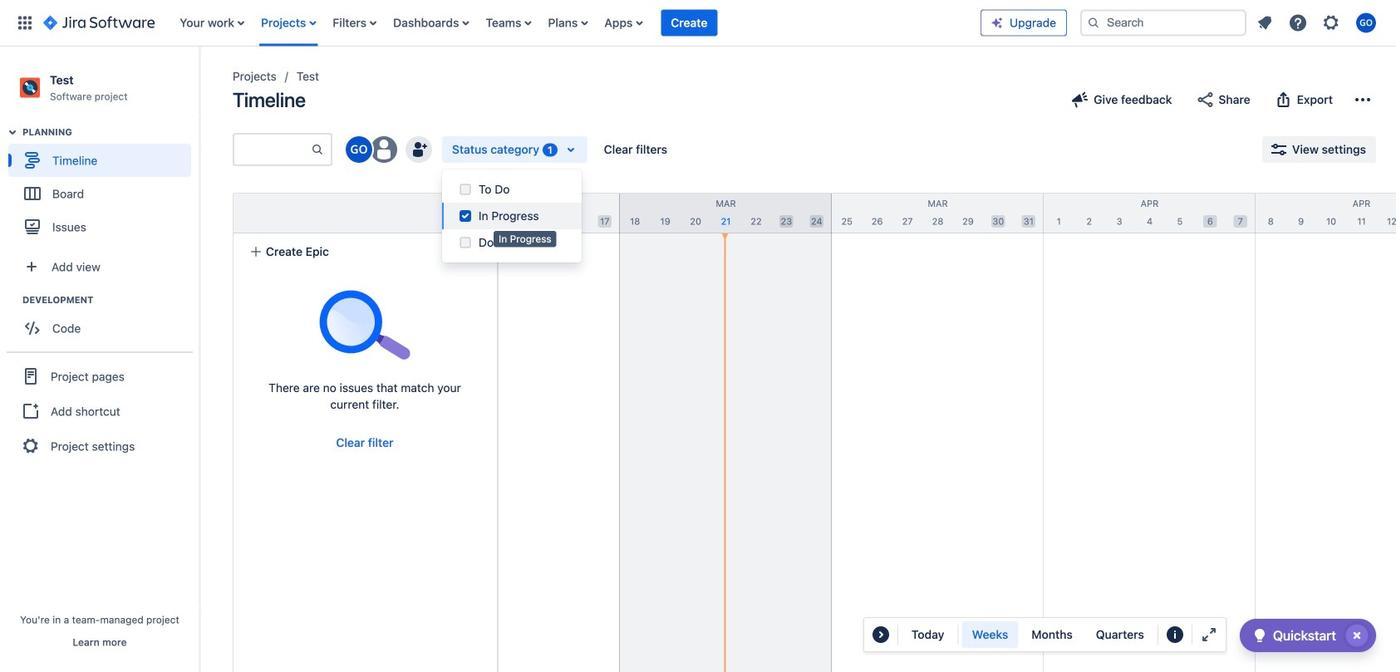 Task type: describe. For each thing, give the bounding box(es) containing it.
legend image
[[1165, 625, 1185, 645]]

row group inside timeline grid
[[233, 193, 497, 234]]

notifications image
[[1255, 13, 1275, 33]]

settings image
[[1322, 13, 1342, 33]]

heading for development image
[[22, 294, 199, 307]]

row inside row group
[[234, 194, 497, 234]]

primary element
[[10, 0, 981, 46]]

heading for planning image
[[22, 126, 199, 139]]

dismiss quickstart image
[[1344, 623, 1371, 649]]

Search field
[[1081, 10, 1247, 36]]

1 column header from the left
[[196, 194, 408, 233]]

sidebar element
[[0, 47, 199, 672]]

development image
[[2, 290, 22, 310]]



Task type: locate. For each thing, give the bounding box(es) containing it.
Search timeline text field
[[234, 135, 311, 165]]

help image
[[1288, 13, 1308, 33]]

heading
[[22, 126, 199, 139], [22, 294, 199, 307]]

1 vertical spatial heading
[[22, 294, 199, 307]]

1 heading from the top
[[22, 126, 199, 139]]

jira software image
[[43, 13, 155, 33], [43, 13, 155, 33]]

row
[[234, 194, 497, 234]]

list
[[171, 0, 981, 46], [1250, 8, 1386, 38]]

planning image
[[2, 122, 22, 142]]

row group
[[233, 193, 497, 234]]

6 column header from the left
[[1256, 194, 1396, 233]]

4 column header from the left
[[832, 194, 1044, 233]]

tooltip
[[494, 231, 557, 247]]

check image
[[1250, 626, 1270, 646]]

add people image
[[409, 140, 429, 160]]

banner
[[0, 0, 1396, 47]]

2 heading from the top
[[22, 294, 199, 307]]

5 column header from the left
[[1044, 194, 1256, 233]]

None search field
[[1081, 10, 1247, 36]]

search image
[[1087, 16, 1100, 30]]

group
[[8, 126, 199, 249], [8, 294, 199, 350], [7, 352, 193, 470], [962, 622, 1154, 648]]

3 column header from the left
[[620, 194, 832, 233]]

0 horizontal spatial list
[[171, 0, 981, 46]]

1 horizontal spatial list
[[1250, 8, 1386, 38]]

timeline grid
[[196, 193, 1396, 672]]

2 column header from the left
[[408, 194, 620, 233]]

sidebar navigation image
[[181, 66, 218, 100]]

column header
[[196, 194, 408, 233], [408, 194, 620, 233], [620, 194, 832, 233], [832, 194, 1044, 233], [1044, 194, 1256, 233], [1256, 194, 1396, 233]]

export icon image
[[1274, 90, 1294, 110]]

your profile and settings image
[[1356, 13, 1376, 33]]

enter full screen image
[[1199, 625, 1219, 645]]

list item
[[661, 0, 718, 46]]

appswitcher icon image
[[15, 13, 35, 33]]

0 vertical spatial heading
[[22, 126, 199, 139]]



Task type: vqa. For each thing, say whether or not it's contained in the screenshot.
Appswitcher Icon
yes



